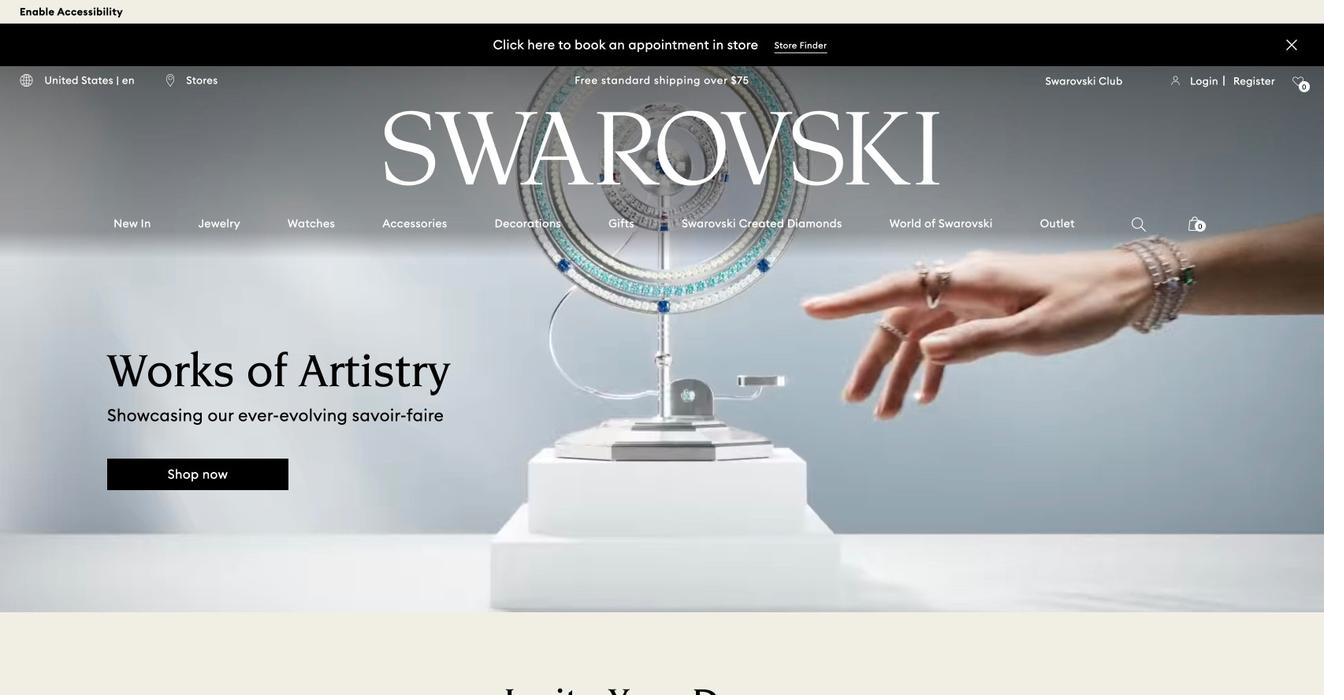 Task type: locate. For each thing, give the bounding box(es) containing it.
left-wishlist image image
[[1293, 77, 1305, 87]]

cart-mobile image image
[[1189, 217, 1201, 231]]

swarovski image
[[385, 110, 940, 186]]

left login image
[[1172, 76, 1180, 86]]

left-locator image image
[[166, 74, 175, 87]]



Task type: describe. For each thing, give the bounding box(es) containing it.
search image image
[[1132, 218, 1146, 232]]

country-selector image image
[[20, 74, 33, 87]]



Task type: vqa. For each thing, say whether or not it's contained in the screenshot.
left-wishlist image
yes



